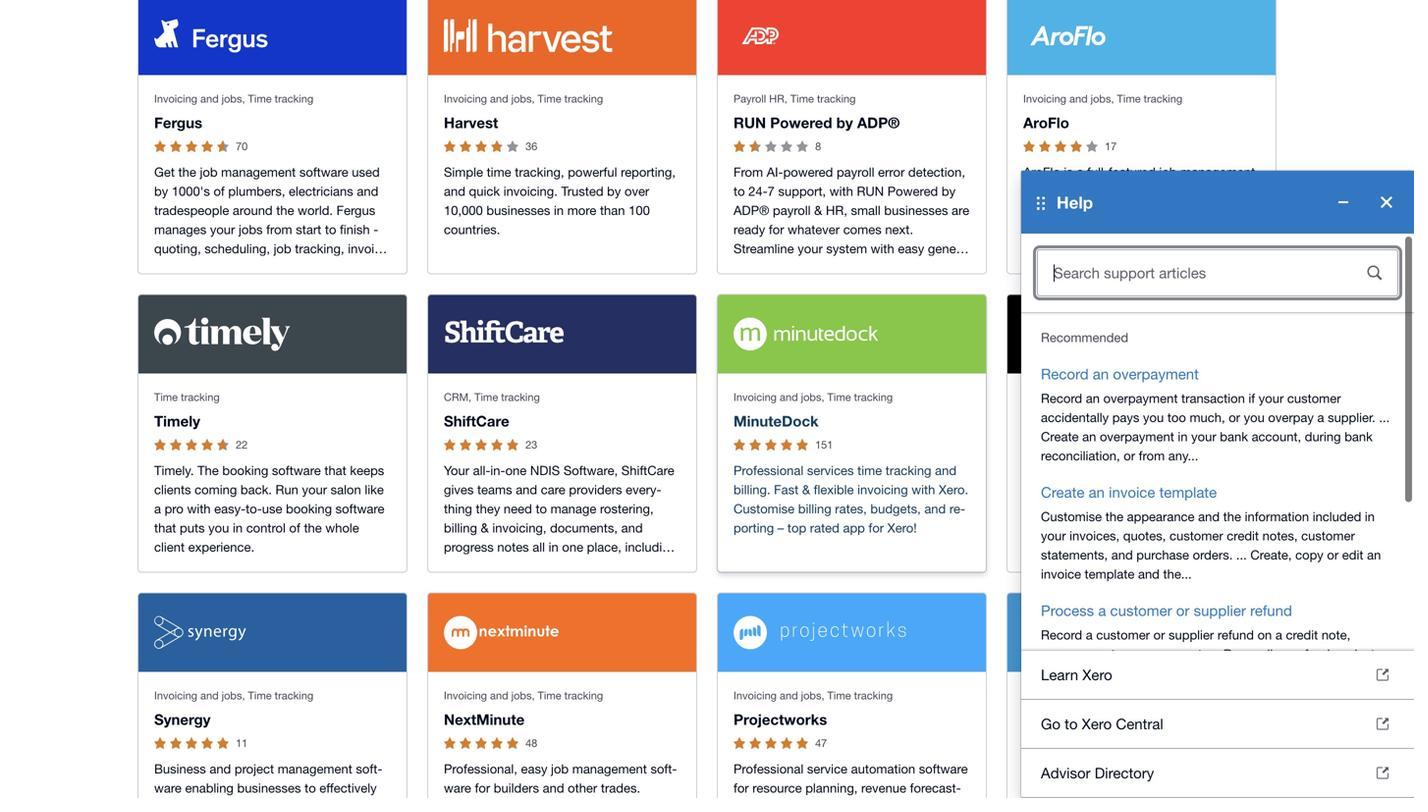 Task type: describe. For each thing, give the bounding box(es) containing it.
supplier.
[[1328, 410, 1376, 425]]

advisor
[[1041, 765, 1091, 782]]

job up 1000's
[[200, 165, 218, 180]]

record an overpayment record an overpayment transaction if your customer accidentally pays you too much, or you overpay a supplier. ... create an overpayment in your bank account, during bank reconciliation, or from any...
[[1041, 365, 1390, 464]]

performing.
[[154, 299, 220, 314]]

an right not
[[1089, 484, 1105, 501]]

timely. the booking software that keeps clients coming back.   run your salon like a pro with easy-to-use booking software that puts you in control of the whole client experience.
[[154, 463, 384, 555]]

need
[[504, 502, 532, 517]]

in inside your all-in-one ndis software, shiftcare gives teams and care providers every thing they need to manage rostering, billing & invoicing, documents, and progress notes all in one place, including a mobile app for caregivers on the go.
[[549, 540, 559, 555]]

a project management tool made for hu mans, not robots. plan jobs, track progress, and spot opportunities; with the system doing most of your teams time tracking for them
[[1023, 463, 1255, 555]]

your inside time and expense recording for projects and recruitment. manage your projec
[[1170, 781, 1195, 796]]

for up streamline
[[769, 222, 784, 237]]

portal
[[1101, 711, 1143, 729]]

tracking inside invoicing and jobs, time tracking fergus
[[275, 93, 313, 105]]

and inside professional, easy job management soft ware for builders and other trades
[[543, 781, 564, 796]]

small
[[851, 203, 881, 218]]

billing inside professional services time tracking and billing. fast & flexible invoicing with xero. customise billing rates, budgets, and re porting – top rated app for xero!
[[798, 502, 831, 517]]

is inside aroflo is a full-featured job management solution for trade and service-based businesses. manage jobs through their entire lifecycle—from the initial query and quote all the way to final invoicing.
[[1064, 165, 1073, 180]]

an up the accidentally
[[1086, 391, 1100, 406]]

for inside professional services time tracking and billing. fast & flexible invoicing with xero. customise billing rates, budgets, and re porting – top rated app for xero!
[[869, 521, 884, 536]]

crm,
[[444, 391, 471, 404]]

and down 'rostering,'
[[621, 521, 643, 536]]

2 vertical spatial xero
[[1082, 715, 1112, 733]]

and down track at the right
[[1198, 509, 1220, 524]]

you down if
[[1244, 410, 1265, 425]]

tracking inside a project management tool made for hu mans, not robots. plan jobs, track progress, and spot opportunities; with the system doing most of your teams time tracking for them
[[1051, 540, 1097, 555]]

budgets,
[[870, 502, 921, 517]]

invoicing for 1000's
[[154, 93, 197, 105]]

0 vertical spatial refund
[[1250, 602, 1292, 619]]

the left the most
[[1106, 509, 1124, 524]]

or right issue
[[1321, 666, 1333, 681]]

your up 'scheduling,'
[[210, 222, 235, 237]]

software up "run"
[[272, 463, 321, 478]]

... up the don't
[[1209, 647, 1220, 662]]

create inside record an overpayment record an overpayment transaction if your customer accidentally pays you too much, or you overpay a supplier. ... create an overpayment in your bank account, during bank reconciliation, or from any...
[[1041, 429, 1079, 444]]

and inside invoicing and jobs, time tracking projectworks
[[780, 690, 798, 702]]

& inside your all-in-one ndis software, shiftcare gives teams and care providers every thing they need to manage rostering, billing & invoicing, documents, and progress notes all in one place, including a mobile app for caregivers on the go.
[[481, 521, 489, 536]]

the inside a project management tool made for hu mans, not robots. plan jobs, track progress, and spot opportunities; with the system doing most of your teams time tracking for them
[[1023, 521, 1041, 536]]

they
[[476, 502, 500, 517]]

tracking inside invoicing and jobs, time tracking aroflo
[[1144, 93, 1183, 105]]

recording
[[1132, 762, 1186, 777]]

invoicing,
[[492, 521, 547, 536]]

time inside payroll hr, time tracking run powered by adp®
[[790, 93, 814, 105]]

a
[[1023, 463, 1032, 478]]

invoicing and jobs, time tracking streamtime
[[1023, 391, 1183, 430]]

nextminute link
[[444, 711, 525, 729]]

overpay
[[1268, 410, 1314, 425]]

time for builders
[[538, 690, 561, 702]]

1 vertical spatial supplier
[[1169, 628, 1214, 643]]

from ai-powered payroll error detection, to 24-7 support, with run powered by adp® payroll & hr, small businesses are ready for whatever comes next. streamline your system with easy general ledger mapping for pushing payroll trans actions from run or accountant connect℠ to xero.
[[734, 165, 970, 314]]

time tracking timely
[[154, 391, 220, 430]]

overpayment up too
[[1113, 365, 1199, 383]]

for inside time and expense recording for projects and recruitment. manage your projec
[[1189, 762, 1204, 777]]

of inside a project management tool made for hu mans, not robots. plan jobs, track progress, and spot opportunities; with the system doing most of your teams time tracking for them
[[1157, 521, 1168, 536]]

and down quotes,
[[1111, 547, 1133, 563]]

tracking inside invoicing and jobs, time tracking timesheet portal
[[1144, 690, 1183, 702]]

tracking inside invoicing and jobs, time tracking streamtime
[[1144, 391, 1183, 404]]

place,
[[587, 540, 621, 555]]

for left pushing
[[827, 260, 842, 276]]

overpayment down pays
[[1100, 429, 1174, 444]]

for left hu
[[1217, 463, 1233, 478]]

actions
[[734, 260, 969, 295]]

minutedock link
[[734, 413, 819, 430]]

invoicing for &
[[734, 391, 777, 404]]

jobs, inside a project management tool made for hu mans, not robots. plan jobs, track progress, and spot opportunities; with the system doing most of your teams time tracking for them
[[1156, 482, 1184, 498]]

from inside from ai-powered payroll error detection, to 24-7 support, with run powered by adp® payroll & hr, small businesses are ready for whatever comes next. streamline your system with easy general ledger mapping for pushing payroll trans actions from run or accountant connect℠ to xero.
[[779, 280, 805, 295]]

rated
[[810, 521, 840, 536]]

time for 1000's
[[248, 93, 272, 105]]

0 vertical spatial invoice
[[1109, 484, 1155, 501]]

24-
[[748, 184, 768, 199]]

by inside simple time tracking, powerful reporting, and quick invoicing. trusted by over 10,000 businesses in more than 100 countries.
[[607, 184, 621, 199]]

harvest app logo image
[[444, 19, 612, 53]]

your all-in-one ndis software, shiftcare gives teams and care providers every thing they need to manage rostering, billing & invoicing, documents, and progress notes all in one place, including a mobile app for caregivers on the go.
[[444, 463, 677, 574]]

and inside business and project management soft ware enabling businesses to effectivel
[[210, 762, 231, 777]]

timesheet portal logo image
[[1023, 616, 1122, 650]]

a down process
[[1086, 628, 1093, 643]]

–
[[778, 521, 784, 536]]

a inside record an overpayment record an overpayment transaction if your customer accidentally pays you too much, or you overpay a supplier. ... create an overpayment in your bank account, during bank reconciliation, or from any...
[[1317, 410, 1324, 425]]

time for solution
[[1117, 93, 1141, 105]]

an right edit
[[1367, 547, 1381, 563]]

and inside invoicing and jobs, time tracking streamtime
[[1069, 391, 1088, 404]]

and left the re
[[924, 502, 946, 517]]

easy inside from ai-powered payroll error detection, to 24-7 support, with run powered by adp® payroll & hr, small businesses are ready for whatever comes next. streamline your system with easy general ledger mapping for pushing payroll trans actions from run or accountant connect℠ to xero.
[[898, 241, 924, 257]]

businesses inside simple time tracking, powerful reporting, and quick invoicing. trusted by over 10,000 businesses in more than 100 countries.
[[486, 203, 550, 218]]

by inside payroll hr, time tracking run powered by adp®
[[836, 114, 853, 132]]

2 vertical spatial payroll
[[894, 260, 932, 276]]

22
[[236, 439, 248, 451]]

the up the orders.
[[1223, 509, 1241, 524]]

world.
[[298, 203, 333, 218]]

151
[[815, 439, 833, 451]]

36
[[525, 140, 537, 153]]

payroll hr, time tracking run powered by adp®
[[734, 93, 900, 132]]

customer down the...
[[1110, 602, 1172, 619]]

and left recruitment. at the bottom of the page
[[1023, 781, 1045, 796]]

47
[[815, 737, 827, 750]]

management for nextminute
[[572, 762, 647, 777]]

support,
[[778, 184, 826, 199]]

a inside timely. the booking software that keeps clients coming back.   run your salon like a pro with easy-to-use booking software that puts you in control of the whole client experience.
[[154, 502, 161, 517]]

jobs, for builders
[[511, 690, 535, 702]]

time for mans,
[[1117, 391, 1141, 404]]

powered
[[783, 165, 833, 180]]

with inside professional services time tracking and billing. fast & flexible invoicing with xero. customise billing rates, budgets, and re porting – top rated app for xero!
[[912, 482, 935, 498]]

featured
[[1109, 165, 1156, 180]]

fergus app logo image
[[154, 19, 267, 53]]

shiftcare link
[[444, 413, 509, 430]]

onboarding help options for new xero users group
[[1021, 797, 1414, 798]]

powerful
[[568, 165, 617, 180]]

trans
[[936, 260, 969, 276]]

on inside process a customer or supplier refund record a customer or supplier refund on a credit note, overpayment or prepayment. ... reconcile a refund against a bank statement line. ... if you don't want to issue or receive a refund, you can a...
[[1258, 628, 1272, 643]]

them
[[1120, 540, 1149, 555]]

give
[[340, 260, 364, 276]]

hr, inside from ai-powered payroll error detection, to 24-7 support, with run powered by adp® payroll & hr, small businesses are ready for whatever comes next. streamline your system with easy general ledger mapping for pushing payroll trans actions from run or accountant connect℠ to xero.
[[826, 203, 847, 218]]

1000's
[[172, 184, 210, 199]]

reporting,
[[621, 165, 676, 180]]

professional for projectworks
[[734, 762, 804, 777]]

the inside your all-in-one ndis software, shiftcare gives teams and care providers every thing they need to manage rostering, billing & invoicing, documents, and progress notes all in one place, including a mobile app for caregivers on the go.
[[621, 559, 639, 574]]

and down used
[[357, 184, 378, 199]]

in inside create an invoice template customise the appearance and the information included in your invoices, quotes, customer credit notes, customer statements, and purchase orders. ... create, copy or edit an invoice template and the...
[[1365, 509, 1375, 524]]

1 vertical spatial template
[[1085, 567, 1135, 582]]

invoicing for solution
[[1023, 93, 1066, 105]]

invoicing. inside simple time tracking, powerful reporting, and quick invoicing. trusted by over 10,000 businesses in more than 100 countries.
[[503, 184, 558, 199]]

tracking inside time tracking timely
[[181, 391, 220, 404]]

you down statement
[[1084, 685, 1105, 700]]

and down purchase
[[1138, 567, 1160, 582]]

and inside invoicing and jobs, time tracking fergus
[[200, 93, 219, 105]]

streamtime link
[[1023, 413, 1105, 430]]

streamline
[[734, 241, 794, 257]]

by inside from ai-powered payroll error detection, to 24-7 support, with run powered by adp® payroll & hr, small businesses are ready for whatever comes next. streamline your system with easy general ledger mapping for pushing payroll trans actions from run or accountant connect℠ to xero.
[[942, 184, 956, 199]]

to inside business and project management soft ware enabling businesses to effectivel
[[305, 781, 316, 796]]

nextminute logo image
[[444, 616, 559, 650]]

1 record from the top
[[1041, 365, 1089, 383]]

use
[[262, 502, 282, 517]]

management for fergus
[[221, 165, 296, 180]]

not
[[1062, 482, 1080, 498]]

time inside professional services time tracking and billing. fast & flexible invoicing with xero. customise billing rates, budgets, and re porting – top rated app for xero!
[[857, 463, 882, 478]]

a up issue
[[1283, 647, 1290, 662]]

if
[[1249, 391, 1255, 406]]

and inside simple time tracking, powerful reporting, and quick invoicing. trusted by over 10,000 businesses in more than 100 countries.
[[444, 184, 465, 199]]

a up reconcile
[[1276, 628, 1282, 643]]

an up invoicing and jobs, time tracking streamtime
[[1093, 365, 1109, 383]]

or inside create an invoice template customise the appearance and the information included in your invoices, quotes, customer credit notes, customer statements, and purchase orders. ... create, copy or edit an invoice template and the...
[[1327, 547, 1339, 563]]

made
[[1181, 463, 1214, 478]]

1 vertical spatial run
[[857, 184, 884, 199]]

businesses.
[[1023, 203, 1091, 218]]

software down salon on the bottom left
[[336, 502, 384, 517]]

your inside timely. the booking software that keeps clients coming back.   run your salon like a pro with easy-to-use booking software that puts you in control of the whole client experience.
[[302, 482, 327, 498]]

your right if
[[1259, 391, 1284, 406]]

run powered by adp® app logo image
[[734, 19, 787, 53]]

you inside the get the job management software used by 1000's of plumbers, electricians and tradespeople around the world. fergus manages your jobs from start to finish - quoting, scheduling, job tracking, invoic ing - and integrates with xero to give you a 360 view of how your business is performing.
[[367, 260, 388, 276]]

or inside from ai-powered payroll error detection, to 24-7 support, with run powered by adp® payroll & hr, small businesses are ready for whatever comes next. streamline your system with easy general ledger mapping for pushing payroll trans actions from run or accountant connect℠ to xero.
[[839, 280, 850, 295]]

0 vertical spatial one
[[505, 463, 527, 478]]

customer up the orders.
[[1170, 528, 1223, 544]]

whole
[[325, 521, 359, 536]]

time for &
[[827, 391, 851, 404]]

ndis
[[530, 463, 560, 478]]

hr, inside payroll hr, time tracking run powered by adp®
[[769, 93, 787, 105]]

1 horizontal spatial -
[[373, 222, 378, 237]]

of left how
[[219, 280, 230, 295]]

2 vertical spatial run
[[808, 280, 835, 295]]

time inside simple time tracking, powerful reporting, and quick invoicing. trusted by over 10,000 businesses in more than 100 countries.
[[487, 165, 511, 180]]

in inside simple time tracking, powerful reporting, and quick invoicing. trusted by over 10,000 businesses in more than 100 countries.
[[554, 203, 564, 218]]

& inside from ai-powered payroll error detection, to 24-7 support, with run powered by adp® payroll & hr, small businesses are ready for whatever comes next. streamline your system with easy general ledger mapping for pushing payroll trans actions from run or accountant connect℠ to xero.
[[814, 203, 822, 218]]

1 vertical spatial xero
[[1082, 666, 1112, 684]]

you inside timely. the booking software that keeps clients coming back.   run your salon like a pro with easy-to-use booking software that puts you in control of the whole client experience.
[[208, 521, 229, 536]]

0 vertical spatial payroll
[[837, 165, 875, 180]]

integrates
[[209, 260, 265, 276]]

tracking inside crm, time tracking shiftcare
[[501, 391, 540, 404]]

revenue
[[861, 781, 906, 796]]

and inside invoicing and jobs, time tracking timesheet portal
[[1069, 690, 1088, 702]]

most
[[1125, 521, 1154, 536]]

you right if
[[1185, 666, 1206, 681]]

ware for nextminute
[[444, 762, 677, 796]]

automation
[[851, 762, 915, 777]]

invoicing for builders
[[444, 690, 487, 702]]

for inside professional service automation software for resource planning, revenue forecast
[[734, 781, 749, 796]]

fergus inside invoicing and jobs, time tracking fergus
[[154, 114, 202, 132]]

10,000
[[444, 203, 483, 218]]

your inside from ai-powered payroll error detection, to 24-7 support, with run powered by adp® payroll & hr, small businesses are ready for whatever comes next. streamline your system with easy general ledger mapping for pushing payroll trans actions from run or accountant connect℠ to xero.
[[798, 241, 823, 257]]

in inside timely. the booking software that keeps clients coming back.   run your salon like a pro with easy-to-use booking software that puts you in control of the whole client experience.
[[233, 521, 243, 536]]

timely.
[[154, 463, 194, 478]]

aroflo link
[[1023, 114, 1069, 132]]

used
[[352, 165, 380, 180]]

a right receive
[[1381, 666, 1387, 681]]

time for revenue
[[827, 690, 851, 702]]

xero inside the get the job management software used by 1000's of plumbers, electricians and tradespeople around the world. fergus manages your jobs from start to finish - quoting, scheduling, job tracking, invoic ing - and integrates with xero to give you a 360 view of how your business is performing.
[[296, 260, 322, 276]]

by inside the get the job management software used by 1000's of plumbers, electricians and tradespeople around the world. fergus manages your jobs from start to finish - quoting, scheduling, job tracking, invoic ing - and integrates with xero to give you a 360 view of how your business is performing.
[[154, 184, 168, 199]]

or right 10
[[1124, 448, 1135, 464]]

or up statement
[[1119, 647, 1131, 662]]

and inside a project management tool made for hu mans, not robots. plan jobs, track progress, and spot opportunities; with the system doing most of your teams time tracking for them
[[1080, 502, 1102, 517]]

8
[[815, 140, 821, 153]]

customise inside professional services time tracking and billing. fast & flexible invoicing with xero. customise billing rates, budgets, and re porting – top rated app for xero!
[[734, 502, 795, 517]]

1 horizontal spatial one
[[562, 540, 583, 555]]

service-
[[1149, 184, 1194, 199]]

for inside your all-in-one ndis software, shiftcare gives teams and care providers every thing they need to manage rostering, billing & invoicing, documents, and progress notes all in one place, including a mobile app for caregivers on the go.
[[522, 559, 537, 574]]

tracking inside invoicing and jobs, time tracking nextminute
[[564, 690, 603, 702]]

against
[[1334, 647, 1375, 662]]

way
[[1097, 241, 1120, 257]]

included
[[1313, 509, 1361, 524]]

timesheet
[[1023, 711, 1097, 729]]

with up small
[[830, 184, 853, 199]]

customer down included
[[1301, 528, 1355, 544]]

overpayment up pays
[[1103, 391, 1178, 406]]

close help menu image
[[1367, 183, 1406, 222]]

quick
[[469, 184, 500, 199]]

accidentally
[[1041, 410, 1109, 425]]

keeps
[[350, 463, 384, 478]]

minutedock logo image
[[734, 318, 879, 351]]

invoices,
[[1070, 528, 1120, 544]]

and inside invoicing and jobs, time tracking minutedock
[[780, 391, 798, 404]]

invoicing and jobs, time tracking harvest
[[444, 93, 603, 132]]

the left world.
[[276, 203, 294, 218]]

projectworks app logo image
[[734, 616, 906, 650]]

or right 'much,' at right bottom
[[1229, 410, 1240, 425]]

you left too
[[1143, 410, 1164, 425]]

invoicing for businesses
[[154, 690, 197, 702]]

powered inside payroll hr, time tracking run powered by adp®
[[770, 114, 832, 132]]

thing
[[444, 482, 661, 517]]

and inside invoicing and jobs, time tracking synergy
[[200, 690, 219, 702]]

soft for synergy
[[356, 762, 382, 777]]

track
[[1187, 482, 1216, 498]]

2 vertical spatial refund
[[1294, 647, 1330, 662]]

shiftcare logo image
[[444, 318, 564, 351]]

solution
[[1023, 184, 1068, 199]]

experience.
[[188, 540, 254, 555]]

2 horizontal spatial bank
[[1345, 429, 1373, 444]]

from
[[734, 165, 763, 180]]

a inside aroflo is a full-featured job management solution for trade and service-based businesses. manage jobs through their entire lifecycle—from the initial query and quote all the way to final invoicing.
[[1077, 165, 1084, 180]]

0 vertical spatial booking
[[222, 463, 268, 478]]

get the job management software used by 1000's of plumbers, electricians and tradespeople around the world. fergus manages your jobs from start to finish - quoting, scheduling, job tracking, invoic ing - and integrates with xero to give you a 360 view of how your business is performing.
[[154, 165, 388, 314]]

tracking, inside the get the job management software used by 1000's of plumbers, electricians and tradespeople around the world. fergus manages your jobs from start to finish - quoting, scheduling, job tracking, invoic ing - and integrates with xero to give you a 360 view of how your business is performing.
[[295, 241, 344, 257]]

customise inside create an invoice template customise the appearance and the information included in your invoices, quotes, customer credit notes, customer statements, and purchase orders. ... create, copy or edit an invoice template and the...
[[1041, 509, 1102, 524]]

or up prepayment.
[[1154, 628, 1165, 643]]

time inside time tracking timely
[[154, 391, 178, 404]]

your right how
[[261, 280, 286, 295]]

businesses inside business and project management soft ware enabling businesses to effectivel
[[237, 781, 301, 796]]

businesses inside from ai-powered payroll error detection, to 24-7 support, with run powered by adp® payroll & hr, small businesses are ready for whatever comes next. streamline your system with easy general ledger mapping for pushing payroll trans actions from run or accountant connect℠ to xero.
[[884, 203, 948, 218]]

... inside record an overpayment record an overpayment transaction if your customer accidentally pays you too much, or you overpay a supplier. ... create an overpayment in your bank account, during bank reconciliation, or from any...
[[1379, 410, 1390, 425]]

business and project management soft ware enabling businesses to effectivel
[[154, 762, 382, 798]]

soft for nextminute
[[651, 762, 677, 777]]

information
[[1245, 509, 1309, 524]]

mobile
[[454, 559, 493, 574]]

management for synergy
[[278, 762, 352, 777]]

teams inside a project management tool made for hu mans, not robots. plan jobs, track progress, and spot opportunities; with the system doing most of your teams time tracking for them
[[1200, 521, 1235, 536]]

or down the...
[[1176, 602, 1190, 619]]

the up 1000's
[[178, 165, 196, 180]]

your inside create an invoice template customise the appearance and the information included in your invoices, quotes, customer credit notes, customer statements, and purchase orders. ... create, copy or edit an invoice template and the...
[[1041, 528, 1066, 544]]

you can click and drag the help menu image
[[1037, 197, 1045, 210]]

jobs, for &
[[801, 391, 824, 404]]

time for businesses
[[248, 690, 272, 702]]

a up external link opens in new tab icon
[[1379, 647, 1386, 662]]

want
[[1242, 666, 1270, 681]]

whatever
[[788, 222, 840, 237]]

mans,
[[1023, 463, 1255, 498]]

final
[[1139, 241, 1162, 257]]

can
[[1109, 685, 1130, 700]]

0 horizontal spatial payroll
[[773, 203, 811, 218]]

statements,
[[1041, 547, 1108, 563]]

... left if
[[1160, 666, 1171, 681]]

for inside professional, easy job management soft ware for builders and other trades
[[475, 781, 490, 796]]

with inside the get the job management software used by 1000's of plumbers, electricians and tradespeople around the world. fergus manages your jobs from start to finish - quoting, scheduling, job tracking, invoic ing - and integrates with xero to give you a 360 view of how your business is performing.
[[269, 260, 292, 276]]

quote
[[1023, 241, 1056, 257]]

simple time tracking, powerful reporting, and quick invoicing. trusted by over 10,000 businesses in more than 100 countries.
[[444, 165, 676, 237]]

1 horizontal spatial bank
[[1220, 429, 1248, 444]]

of right 1000's
[[214, 184, 225, 199]]

jobs, for 1000's
[[222, 93, 245, 105]]

the left way
[[1076, 241, 1094, 257]]



Task type: locate. For each thing, give the bounding box(es) containing it.
software
[[299, 165, 348, 180], [272, 463, 321, 478], [336, 502, 384, 517], [919, 762, 968, 777]]

timely logo image
[[154, 318, 290, 351]]

job up other
[[551, 762, 569, 777]]

1 vertical spatial time
[[857, 463, 882, 478]]

tracking inside invoicing and jobs, time tracking harvest
[[564, 93, 603, 105]]

3 record from the top
[[1041, 628, 1082, 643]]

2 horizontal spatial payroll
[[894, 260, 932, 276]]

1
[[1105, 737, 1111, 750]]

project inside a project management tool made for hu mans, not robots. plan jobs, track progress, and spot opportunities; with the system doing most of your teams time tracking for them
[[1035, 463, 1075, 478]]

1 horizontal spatial tracking,
[[515, 165, 564, 180]]

easy-
[[214, 502, 246, 517]]

0 vertical spatial &
[[814, 203, 822, 218]]

1 vertical spatial aroflo
[[1023, 165, 1060, 180]]

invoicing up fergus link
[[154, 93, 197, 105]]

1 horizontal spatial invoicing.
[[1166, 241, 1220, 257]]

time for recruitment.
[[1117, 690, 1141, 702]]

manage inside time and expense recording for projects and recruitment. manage your projec
[[1120, 781, 1166, 796]]

is
[[1064, 165, 1073, 180], [344, 280, 353, 295]]

system down "progress,"
[[1045, 521, 1086, 536]]

run powered by adp® link
[[734, 114, 900, 132]]

easy
[[898, 241, 924, 257], [521, 762, 547, 777]]

invoicing inside invoicing and jobs, time tracking minutedock
[[734, 391, 777, 404]]

1 horizontal spatial easy
[[898, 241, 924, 257]]

record
[[1041, 365, 1089, 383], [1041, 391, 1082, 406], [1041, 628, 1082, 643]]

2 vertical spatial &
[[481, 521, 489, 536]]

that up salon on the bottom left
[[324, 463, 346, 478]]

1 vertical spatial invoice
[[1041, 567, 1081, 582]]

time inside a project management tool made for hu mans, not robots. plan jobs, track progress, and spot opportunities; with the system doing most of your teams time tracking for them
[[1023, 540, 1048, 555]]

jobs, up 36
[[511, 93, 535, 105]]

go
[[1041, 715, 1061, 733]]

1 horizontal spatial credit
[[1286, 628, 1318, 643]]

0 horizontal spatial soft
[[356, 762, 382, 777]]

1 ware from the left
[[154, 762, 382, 796]]

credit left note,
[[1286, 628, 1318, 643]]

2 record from the top
[[1041, 391, 1082, 406]]

jobs, inside invoicing and jobs, time tracking streamtime
[[1091, 391, 1114, 404]]

& inside professional services time tracking and billing. fast & flexible invoicing with xero. customise billing rates, budgets, and re porting – top rated app for xero!
[[802, 482, 810, 498]]

back.
[[240, 482, 272, 498]]

1 vertical spatial adp®
[[734, 203, 769, 218]]

bank down supplier.
[[1345, 429, 1373, 444]]

0 vertical spatial adp®
[[857, 114, 900, 132]]

jobs
[[1144, 203, 1168, 218], [239, 222, 263, 237]]

in inside record an overpayment record an overpayment transaction if your customer accidentally pays you too much, or you overpay a supplier. ... create an overpayment in your bank account, during bank reconciliation, or from any...
[[1178, 429, 1188, 444]]

invoicing inside invoicing and jobs, time tracking harvest
[[444, 93, 487, 105]]

and up recruitment. at the bottom of the page
[[1055, 762, 1076, 777]]

projectworks
[[734, 711, 827, 729]]

0 vertical spatial -
[[373, 222, 378, 237]]

aroflo app logo image
[[1023, 19, 1113, 53]]

all inside aroflo is a full-featured job management solution for trade and service-based businesses. manage jobs through their entire lifecycle—from the initial query and quote all the way to final invoicing.
[[1060, 241, 1072, 257]]

query
[[1201, 222, 1233, 237]]

1 external link opens in new tab image from the top
[[1377, 718, 1389, 730]]

comes
[[843, 222, 882, 237]]

invoicing
[[857, 482, 908, 498]]

0 horizontal spatial invoice
[[1041, 567, 1081, 582]]

from inside record an overpayment record an overpayment transaction if your customer accidentally pays you too much, or you overpay a supplier. ... create an overpayment in your bank account, during bank reconciliation, or from any...
[[1139, 448, 1165, 464]]

manage inside aroflo is a full-featured job management solution for trade and service-based businesses. manage jobs through their entire lifecycle—from the initial query and quote all the way to final invoicing.
[[1094, 203, 1140, 218]]

from left start
[[266, 222, 292, 237]]

orders.
[[1193, 547, 1233, 563]]

submit search image
[[1355, 253, 1394, 293]]

management inside professional, easy job management soft ware for builders and other trades
[[572, 762, 647, 777]]

pushing
[[845, 260, 891, 276]]

is down 'give' on the top left of the page
[[344, 280, 353, 295]]

any...
[[1168, 448, 1198, 464]]

projectworks link
[[734, 711, 827, 729]]

0 horizontal spatial ware
[[154, 762, 382, 796]]

professional up the billing.
[[734, 463, 804, 478]]

to inside your all-in-one ndis software, shiftcare gives teams and care providers every thing they need to manage rostering, billing & invoicing, documents, and progress notes all in one place, including a mobile app for caregivers on the go.
[[536, 502, 547, 517]]

create an invoice template link
[[1041, 481, 1217, 503]]

time for invoicing.
[[538, 93, 561, 105]]

1 vertical spatial create
[[1041, 484, 1085, 501]]

synergy
[[154, 711, 211, 729]]

1 horizontal spatial powered
[[888, 184, 938, 199]]

and
[[200, 93, 219, 105], [490, 93, 508, 105], [1069, 93, 1088, 105], [357, 184, 378, 199], [444, 184, 465, 199], [1124, 184, 1145, 199], [1237, 222, 1259, 237], [184, 260, 205, 276], [780, 391, 798, 404], [1069, 391, 1088, 404], [935, 463, 957, 478], [516, 482, 537, 498], [924, 502, 946, 517], [1080, 502, 1102, 517], [1198, 509, 1220, 524], [621, 521, 643, 536], [1111, 547, 1133, 563], [1138, 567, 1160, 582], [200, 690, 219, 702], [490, 690, 508, 702], [780, 690, 798, 702], [1069, 690, 1088, 702], [210, 762, 231, 777], [1055, 762, 1076, 777], [543, 781, 564, 796], [1023, 781, 1045, 796]]

don't
[[1209, 666, 1238, 681]]

progress,
[[1023, 502, 1077, 517]]

tracking down minutedock logo
[[854, 391, 893, 404]]

professional
[[734, 463, 804, 478], [734, 762, 804, 777]]

0 horizontal spatial app
[[496, 559, 518, 574]]

invoicing up nextminute "link"
[[444, 690, 487, 702]]

2 horizontal spatial run
[[857, 184, 884, 199]]

manages
[[154, 222, 206, 237]]

0 vertical spatial tracking,
[[515, 165, 564, 180]]

1 vertical spatial tracking,
[[295, 241, 344, 257]]

external link opens in new tab image
[[1377, 669, 1389, 681]]

17
[[1105, 140, 1117, 153]]

0 horizontal spatial is
[[344, 280, 353, 295]]

jobs, up projectworks 'link'
[[801, 690, 824, 702]]

to-
[[246, 502, 262, 517]]

time down the harvest app logo
[[538, 93, 561, 105]]

time inside invoicing and jobs, time tracking projectworks
[[827, 690, 851, 702]]

jobs inside the get the job management software used by 1000's of plumbers, electricians and tradespeople around the world. fergus manages your jobs from start to finish - quoting, scheduling, job tracking, invoic ing - and integrates with xero to give you a 360 view of how your business is performing.
[[239, 222, 263, 237]]

all inside your all-in-one ndis software, shiftcare gives teams and care providers every thing they need to manage rostering, billing & invoicing, documents, and progress notes all in one place, including a mobile app for caregivers on the go.
[[533, 540, 545, 555]]

1 horizontal spatial all
[[1060, 241, 1072, 257]]

48
[[525, 737, 537, 750]]

adp® inside payroll hr, time tracking run powered by adp®
[[857, 114, 900, 132]]

you
[[367, 260, 388, 276], [1143, 410, 1164, 425], [1244, 410, 1265, 425], [208, 521, 229, 536], [1185, 666, 1206, 681], [1084, 685, 1105, 700]]

jobs, for invoicing.
[[511, 93, 535, 105]]

record inside process a customer or supplier refund record a customer or supplier refund on a credit note, overpayment or prepayment. ... reconcile a refund against a bank statement line. ... if you don't want to issue or receive a refund, you can a...
[[1041, 628, 1082, 643]]

and inside invoicing and jobs, time tracking aroflo
[[1069, 93, 1088, 105]]

their
[[1219, 203, 1244, 218]]

external link opens in new tab image for advisor directory
[[1377, 767, 1389, 779]]

1 horizontal spatial ware
[[444, 762, 677, 796]]

credit
[[1227, 528, 1259, 544], [1286, 628, 1318, 643]]

tracking up featured
[[1144, 93, 1183, 105]]

on inside your all-in-one ndis software, shiftcare gives teams and care providers every thing they need to manage rostering, billing & invoicing, documents, and progress notes all in one place, including a mobile app for caregivers on the go.
[[603, 559, 617, 574]]

your inside a project management tool made for hu mans, not robots. plan jobs, track progress, and spot opportunities; with the system doing most of your teams time tracking for them
[[1172, 521, 1197, 536]]

0 horizontal spatial system
[[826, 241, 867, 257]]

a inside your all-in-one ndis software, shiftcare gives teams and care providers every thing they need to manage rostering, billing & invoicing, documents, and progress notes all in one place, including a mobile app for caregivers on the go.
[[444, 559, 451, 574]]

service
[[807, 762, 848, 777]]

central
[[1116, 715, 1163, 733]]

0 vertical spatial is
[[1064, 165, 1073, 180]]

0 horizontal spatial tracking,
[[295, 241, 344, 257]]

1 horizontal spatial time
[[857, 463, 882, 478]]

all right quote
[[1060, 241, 1072, 257]]

invoicing and jobs, time tracking fergus
[[154, 93, 313, 132]]

hu
[[1236, 463, 1255, 478]]

of
[[214, 184, 225, 199], [219, 280, 230, 295], [289, 521, 300, 536], [1157, 521, 1168, 536]]

one left ndis
[[505, 463, 527, 478]]

Search support articles field
[[1038, 254, 1343, 292]]

progress
[[444, 540, 494, 555]]

top
[[787, 521, 806, 536]]

system inside from ai-powered payroll error detection, to 24-7 support, with run powered by adp® payroll & hr, small businesses are ready for whatever comes next. streamline your system with easy general ledger mapping for pushing payroll trans actions from run or accountant connect℠ to xero.
[[826, 241, 867, 257]]

0 horizontal spatial powered
[[770, 114, 832, 132]]

project up not
[[1035, 463, 1075, 478]]

jobs, inside invoicing and jobs, time tracking synergy
[[222, 690, 245, 702]]

recommended element
[[1041, 363, 1394, 702]]

jobs, inside invoicing and jobs, time tracking timesheet portal
[[1091, 690, 1114, 702]]

1 horizontal spatial businesses
[[486, 203, 550, 218]]

timely link
[[154, 413, 200, 430]]

and up need
[[516, 482, 537, 498]]

harvest link
[[444, 114, 498, 132]]

app inside professional services time tracking and billing. fast & flexible invoicing with xero. customise billing rates, budgets, and re porting – top rated app for xero!
[[843, 521, 865, 536]]

0 horizontal spatial invoicing.
[[503, 184, 558, 199]]

tracking up automation
[[854, 690, 893, 702]]

payroll up the accountant
[[894, 260, 932, 276]]

fergus inside the get the job management software used by 1000's of plumbers, electricians and tradespeople around the world. fergus manages your jobs from start to finish - quoting, scheduling, job tracking, invoic ing - and integrates with xero to give you a 360 view of how your business is performing.
[[336, 203, 375, 218]]

invoicing and jobs, time tracking nextminute
[[444, 690, 603, 729]]

0 vertical spatial credit
[[1227, 528, 1259, 544]]

time down nextminute logo
[[538, 690, 561, 702]]

than
[[600, 203, 625, 218]]

for down doing
[[1101, 540, 1116, 555]]

software inside professional service automation software for resource planning, revenue forecast
[[919, 762, 968, 777]]

1 soft from the left
[[356, 762, 382, 777]]

invoicing for recruitment.
[[1023, 690, 1066, 702]]

customer up line. on the bottom of the page
[[1096, 628, 1150, 643]]

template down the them
[[1085, 567, 1135, 582]]

of inside timely. the booking software that keeps clients coming back.   run your salon like a pro with easy-to-use booking software that puts you in control of the whole client experience.
[[289, 521, 300, 536]]

1 vertical spatial all
[[533, 540, 545, 555]]

jobs, for revenue
[[801, 690, 824, 702]]

or
[[839, 280, 850, 295], [1229, 410, 1240, 425], [1124, 448, 1135, 464], [1327, 547, 1339, 563], [1176, 602, 1190, 619], [1154, 628, 1165, 643], [1119, 647, 1131, 662], [1321, 666, 1333, 681]]

and inside invoicing and jobs, time tracking harvest
[[490, 93, 508, 105]]

0 horizontal spatial hr,
[[769, 93, 787, 105]]

time up featured
[[1117, 93, 1141, 105]]

0 vertical spatial that
[[324, 463, 346, 478]]

invoicing for mans,
[[1023, 391, 1066, 404]]

0 vertical spatial teams
[[477, 482, 512, 498]]

ing
[[154, 260, 171, 276]]

invoicing inside invoicing and jobs, time tracking timesheet portal
[[1023, 690, 1066, 702]]

invoicing and jobs, time tracking timesheet portal
[[1023, 690, 1183, 729]]

projects
[[1208, 762, 1254, 777]]

all for based
[[1060, 241, 1072, 257]]

reconciliation,
[[1041, 448, 1120, 464]]

error
[[878, 165, 905, 180]]

payroll down support,
[[773, 203, 811, 218]]

over
[[625, 184, 649, 199]]

jobs, for mans,
[[1091, 391, 1114, 404]]

invoicing up streamtime
[[1023, 391, 1066, 404]]

tracking up the electricians
[[275, 93, 313, 105]]

a left pro
[[154, 502, 161, 517]]

1 vertical spatial external link opens in new tab image
[[1377, 767, 1389, 779]]

and up view
[[184, 260, 205, 276]]

ledger
[[734, 260, 769, 276]]

1 vertical spatial refund
[[1218, 628, 1254, 643]]

jobs, for recruitment.
[[1091, 690, 1114, 702]]

jobs, inside invoicing and jobs, time tracking fergus
[[222, 93, 245, 105]]

1 vertical spatial manage
[[1120, 781, 1166, 796]]

planning,
[[805, 781, 858, 796]]

0 vertical spatial template
[[1159, 484, 1217, 501]]

invoicing and jobs, time tracking aroflo
[[1023, 93, 1183, 132]]

0 horizontal spatial time
[[487, 165, 511, 180]]

1 vertical spatial hr,
[[826, 203, 847, 218]]

0 horizontal spatial adp®
[[734, 203, 769, 218]]

jobs, inside invoicing and jobs, time tracking minutedock
[[801, 391, 824, 404]]

1 vertical spatial that
[[154, 521, 176, 536]]

synergy logo image
[[154, 616, 246, 650]]

run down mapping
[[808, 280, 835, 295]]

your down 'much,' at right bottom
[[1191, 429, 1216, 444]]

tracking down doing
[[1051, 540, 1097, 555]]

1 horizontal spatial on
[[1258, 628, 1272, 643]]

jobs, for businesses
[[222, 690, 245, 702]]

a up during
[[1317, 410, 1324, 425]]

0 vertical spatial all
[[1060, 241, 1072, 257]]

0 vertical spatial xero
[[296, 260, 322, 276]]

xero up 1
[[1082, 715, 1112, 733]]

0 vertical spatial xero.
[[810, 299, 840, 314]]

based
[[1194, 184, 1229, 199]]

1 vertical spatial jobs
[[239, 222, 263, 237]]

all right the notes
[[533, 540, 545, 555]]

system inside a project management tool made for hu mans, not robots. plan jobs, track progress, and spot opportunities; with the system doing most of your teams time tracking for them
[[1045, 521, 1086, 536]]

professional inside professional services time tracking and billing. fast & flexible invoicing with xero. customise billing rates, budgets, and re porting – top rated app for xero!
[[734, 463, 804, 478]]

the...
[[1163, 567, 1192, 582]]

and up the accidentally
[[1069, 391, 1088, 404]]

time inside invoicing and jobs, time tracking streamtime
[[1117, 391, 1141, 404]]

jobs, inside invoicing and jobs, time tracking projectworks
[[801, 690, 824, 702]]

of down opportunities;
[[1157, 521, 1168, 536]]

management inside a project management tool made for hu mans, not robots. plan jobs, track progress, and spot opportunities; with the system doing most of your teams time tracking for them
[[1078, 463, 1153, 478]]

jobs, inside invoicing and jobs, time tracking aroflo
[[1091, 93, 1114, 105]]

tracking up powerful
[[564, 93, 603, 105]]

go.
[[642, 559, 660, 574]]

billing up rated
[[798, 502, 831, 517]]

create,
[[1251, 547, 1292, 563]]

invoicing. down initial
[[1166, 241, 1220, 257]]

on up reconcile
[[1258, 628, 1272, 643]]

jobs, up 11
[[222, 690, 245, 702]]

create up "progress,"
[[1041, 484, 1085, 501]]

1 horizontal spatial xero.
[[939, 482, 968, 498]]

coming
[[195, 482, 237, 498]]

adp®
[[857, 114, 900, 132], [734, 203, 769, 218]]

ware inside professional, easy job management soft ware for builders and other trades
[[444, 762, 677, 796]]

invoicing up 'synergy'
[[154, 690, 197, 702]]

porting
[[734, 502, 965, 536]]

invoicing. down 36
[[503, 184, 558, 199]]

time inside invoicing and jobs, time tracking aroflo
[[1117, 93, 1141, 105]]

and down featured
[[1124, 184, 1145, 199]]

tracking inside professional services time tracking and billing. fast & flexible invoicing with xero. customise billing rates, budgets, and re porting – top rated app for xero!
[[886, 463, 931, 478]]

and up minutedock link
[[780, 391, 798, 404]]

business
[[290, 280, 340, 295]]

tracking inside invoicing and jobs, time tracking minutedock
[[854, 391, 893, 404]]

with inside timely. the booking software that keeps clients coming back.   run your salon like a pro with easy-to-use booking software that puts you in control of the whole client experience.
[[187, 502, 211, 517]]

record up streamtime
[[1041, 391, 1082, 406]]

powered inside from ai-powered payroll error detection, to 24-7 support, with run powered by adp® payroll & hr, small businesses are ready for whatever comes next. streamline your system with easy general ledger mapping for pushing payroll trans actions from run or accountant connect℠ to xero.
[[888, 184, 938, 199]]

1 create from the top
[[1041, 429, 1079, 444]]

professional for minutedock
[[734, 463, 804, 478]]

from left any...
[[1139, 448, 1165, 464]]

1 vertical spatial booking
[[286, 502, 332, 517]]

a inside the get the job management software used by 1000's of plumbers, electricians and tradespeople around the world. fergus manages your jobs from start to finish - quoting, scheduling, job tracking, invoic ing - and integrates with xero to give you a 360 view of how your business is performing.
[[154, 280, 161, 295]]

time inside invoicing and jobs, time tracking nextminute
[[538, 690, 561, 702]]

0 vertical spatial on
[[603, 559, 617, 574]]

0 vertical spatial hr,
[[769, 93, 787, 105]]

invoicing inside invoicing and jobs, time tracking aroflo
[[1023, 93, 1066, 105]]

ware for synergy
[[154, 762, 382, 796]]

0 horizontal spatial jobs
[[239, 222, 263, 237]]

external link opens in new tab image
[[1377, 718, 1389, 730], [1377, 767, 1389, 779]]

360
[[165, 280, 186, 295]]

with inside a project management tool made for hu mans, not robots. plan jobs, track progress, and spot opportunities; with the system doing most of your teams time tracking for them
[[1216, 502, 1240, 517]]

for inside aroflo is a full-featured job management solution for trade and service-based businesses. manage jobs through their entire lifecycle—from the initial query and quote all the way to final invoicing.
[[1072, 184, 1087, 199]]

for left resource
[[734, 781, 749, 796]]

credit inside process a customer or supplier refund record a customer or supplier refund on a credit note, overpayment or prepayment. ... reconcile a refund against a bank statement line. ... if you don't want to issue or receive a refund, you can a...
[[1286, 628, 1318, 643]]

70
[[236, 140, 248, 153]]

1 horizontal spatial is
[[1064, 165, 1073, 180]]

0 horizontal spatial -
[[175, 260, 180, 276]]

copy
[[1295, 547, 1324, 563]]

teams
[[477, 482, 512, 498], [1200, 521, 1235, 536]]

job inside professional, easy job management soft ware for builders and other trades
[[551, 762, 569, 777]]

an up reconciliation,
[[1082, 429, 1096, 444]]

a right process
[[1098, 602, 1106, 619]]

to inside aroflo is a full-featured job management solution for trade and service-based businesses. manage jobs through their entire lifecycle—from the initial query and quote all the way to final invoicing.
[[1124, 241, 1135, 257]]

help
[[1057, 192, 1093, 212]]

mapping
[[773, 260, 823, 276]]

1 horizontal spatial teams
[[1200, 521, 1235, 536]]

professional services time tracking and billing. fast & flexible invoicing with xero. customise billing rates, budgets, and re porting – top rated app for xero!
[[734, 463, 968, 536]]

tracking up too
[[1144, 391, 1183, 404]]

shiftcare inside your all-in-one ndis software, shiftcare gives teams and care providers every thing they need to manage rostering, billing & invoicing, documents, and progress notes all in one place, including a mobile app for caregivers on the go.
[[621, 463, 674, 478]]

job inside aroflo is a full-featured job management solution for trade and service-based businesses. manage jobs through their entire lifecycle—from the initial query and quote all the way to final invoicing.
[[1159, 165, 1177, 180]]

soft
[[356, 762, 382, 777], [651, 762, 677, 777]]

0 vertical spatial from
[[266, 222, 292, 237]]

1 horizontal spatial that
[[324, 463, 346, 478]]

1 professional from the top
[[734, 463, 804, 478]]

0 horizontal spatial from
[[266, 222, 292, 237]]

2 professional from the top
[[734, 762, 804, 777]]

job right 'scheduling,'
[[274, 241, 291, 257]]

external link opens in new tab image for go to xero central
[[1377, 718, 1389, 730]]

2 external link opens in new tab image from the top
[[1377, 767, 1389, 779]]

1 horizontal spatial hr,
[[826, 203, 847, 218]]

0 vertical spatial fergus
[[154, 114, 202, 132]]

help group
[[1021, 171, 1414, 798]]

in up any...
[[1178, 429, 1188, 444]]

all for thing
[[533, 540, 545, 555]]

run inside payroll hr, time tracking run powered by adp®
[[734, 114, 766, 132]]

0 vertical spatial supplier
[[1194, 602, 1246, 619]]

tracking up invoicing
[[886, 463, 931, 478]]

and up harvest
[[490, 93, 508, 105]]

jobs inside aroflo is a full-featured job management solution for trade and service-based businesses. manage jobs through their entire lifecycle—from the initial query and quote all the way to final invoicing.
[[1144, 203, 1168, 218]]

your down "progress,"
[[1041, 528, 1066, 544]]

entire
[[1023, 222, 1055, 237]]

your right "run"
[[302, 482, 327, 498]]

hr,
[[769, 93, 787, 105], [826, 203, 847, 218]]

1 vertical spatial invoicing.
[[1166, 241, 1220, 257]]

jobs, for solution
[[1091, 93, 1114, 105]]

& down they
[[481, 521, 489, 536]]

1 vertical spatial shiftcare
[[621, 463, 674, 478]]

1 horizontal spatial template
[[1159, 484, 1217, 501]]

run up small
[[857, 184, 884, 199]]

software inside the get the job management software used by 1000's of plumbers, electricians and tradespeople around the world. fergus manages your jobs from start to finish - quoting, scheduling, job tracking, invoic ing - and integrates with xero to give you a 360 view of how your business is performing.
[[299, 165, 348, 180]]

1 horizontal spatial booking
[[286, 502, 332, 517]]

1 aroflo from the top
[[1023, 114, 1069, 132]]

re
[[949, 502, 965, 517]]

invoicing inside invoicing and jobs, time tracking streamtime
[[1023, 391, 1066, 404]]

care
[[541, 482, 565, 498]]

1 vertical spatial -
[[175, 260, 180, 276]]

for
[[1072, 184, 1087, 199], [769, 222, 784, 237], [827, 260, 842, 276], [1217, 463, 1233, 478], [869, 521, 884, 536], [1101, 540, 1116, 555], [522, 559, 537, 574], [1189, 762, 1204, 777], [475, 781, 490, 796], [734, 781, 749, 796]]

credit inside create an invoice template customise the appearance and the information included in your invoices, quotes, customer credit notes, customer statements, and purchase orders. ... create, copy or edit an invoice template and the...
[[1227, 528, 1259, 544]]

1 vertical spatial record
[[1041, 391, 1082, 406]]

time down 'fergus app logo'
[[248, 93, 272, 105]]

0 horizontal spatial on
[[603, 559, 617, 574]]

2 aroflo from the top
[[1023, 165, 1060, 180]]

on down the place,
[[603, 559, 617, 574]]

2 horizontal spatial time
[[1023, 540, 1048, 555]]

quoting,
[[154, 241, 201, 257]]

hr, left small
[[826, 203, 847, 218]]

is left full-
[[1064, 165, 1073, 180]]

app inside your all-in-one ndis software, shiftcare gives teams and care providers every thing they need to manage rostering, billing & invoicing, documents, and progress notes all in one place, including a mobile app for caregivers on the go.
[[496, 559, 518, 574]]

invoicing for revenue
[[734, 690, 777, 702]]

invoicing for invoicing.
[[444, 93, 487, 105]]

for left xero! at the right of page
[[869, 521, 884, 536]]

streamtime logo image
[[1023, 326, 1193, 343]]

teams inside your all-in-one ndis software, shiftcare gives teams and care providers every thing they need to manage rostering, billing & invoicing, documents, and progress notes all in one place, including a mobile app for caregivers on the go.
[[477, 482, 512, 498]]

invoicing up harvest
[[444, 93, 487, 105]]

1 vertical spatial app
[[496, 559, 518, 574]]

advisor directory
[[1041, 765, 1154, 782]]

and up the re
[[935, 463, 957, 478]]

2 soft from the left
[[651, 762, 677, 777]]

0 vertical spatial powered
[[770, 114, 832, 132]]

in up caregivers
[[549, 540, 559, 555]]

a left 360
[[154, 280, 161, 295]]

or down pushing
[[839, 280, 850, 295]]

with up pushing
[[871, 241, 894, 257]]

collapse help menu image
[[1324, 183, 1363, 222]]

0 vertical spatial manage
[[1094, 203, 1140, 218]]

start
[[296, 222, 321, 237]]

invoicing and jobs, time tracking synergy
[[154, 690, 313, 729]]

1 horizontal spatial customise
[[1041, 509, 1102, 524]]

billing inside your all-in-one ndis software, shiftcare gives teams and care providers every thing they need to manage rostering, billing & invoicing, documents, and progress notes all in one place, including a mobile app for caregivers on the go.
[[444, 521, 477, 536]]

streamtime
[[1023, 413, 1105, 430]]

from inside the get the job management software used by 1000's of plumbers, electricians and tradespeople around the world. fergus manages your jobs from start to finish - quoting, scheduling, job tracking, invoic ing - and integrates with xero to give you a 360 view of how your business is performing.
[[266, 222, 292, 237]]

detection,
[[908, 165, 965, 180]]

payroll left error
[[837, 165, 875, 180]]

- right 'finish' at the left of page
[[373, 222, 378, 237]]

job
[[200, 165, 218, 180], [1159, 165, 1177, 180], [274, 241, 291, 257], [551, 762, 569, 777]]

shiftcare up every
[[621, 463, 674, 478]]

the up final
[[1147, 222, 1165, 237]]

0 horizontal spatial easy
[[521, 762, 547, 777]]

fast
[[774, 482, 799, 498]]

tracking, down start
[[295, 241, 344, 257]]

overpayment inside process a customer or supplier refund record a customer or supplier refund on a credit note, overpayment or prepayment. ... reconcile a refund against a bank statement line. ... if you don't want to issue or receive a refund, you can a...
[[1041, 647, 1115, 662]]

scheduling,
[[205, 241, 270, 257]]

get
[[154, 165, 175, 180]]

time inside invoicing and jobs, time tracking synergy
[[248, 690, 272, 702]]

0 horizontal spatial shiftcare
[[444, 413, 509, 430]]

0 horizontal spatial businesses
[[237, 781, 301, 796]]

invoicing inside invoicing and jobs, time tracking fergus
[[154, 93, 197, 105]]

crm, time tracking shiftcare
[[444, 391, 540, 430]]

in-
[[490, 463, 505, 478]]

and inside invoicing and jobs, time tracking nextminute
[[490, 690, 508, 702]]

tracking
[[275, 93, 313, 105], [564, 93, 603, 105], [817, 93, 856, 105], [1144, 93, 1183, 105], [181, 391, 220, 404], [501, 391, 540, 404], [854, 391, 893, 404], [1144, 391, 1183, 404], [886, 463, 931, 478], [1051, 540, 1097, 555], [275, 690, 313, 702], [564, 690, 603, 702], [854, 690, 893, 702], [1144, 690, 1183, 702]]

0 horizontal spatial customise
[[734, 502, 795, 517]]

0 horizontal spatial credit
[[1227, 528, 1259, 544]]

adp® inside from ai-powered payroll error detection, to 24-7 support, with run powered by adp® payroll & hr, small businesses are ready for whatever comes next. streamline your system with easy general ledger mapping for pushing payroll trans actions from run or accountant connect℠ to xero.
[[734, 203, 769, 218]]

easy down next.
[[898, 241, 924, 257]]

1 horizontal spatial run
[[808, 280, 835, 295]]

hr, right payroll
[[769, 93, 787, 105]]

1 horizontal spatial billing
[[798, 502, 831, 517]]

1 vertical spatial from
[[779, 280, 805, 295]]

and up 10,000
[[444, 184, 465, 199]]

0 horizontal spatial bank
[[1041, 666, 1069, 681]]

and down their
[[1237, 222, 1259, 237]]

tool
[[1156, 463, 1178, 478]]

xero. inside from ai-powered payroll error detection, to 24-7 support, with run powered by adp® payroll & hr, small businesses are ready for whatever comes next. streamline your system with easy general ledger mapping for pushing payroll trans actions from run or accountant connect℠ to xero.
[[810, 299, 840, 314]]

issue
[[1288, 666, 1318, 681]]

1 vertical spatial powered
[[888, 184, 938, 199]]

...
[[1379, 410, 1390, 425], [1236, 547, 1247, 563], [1209, 647, 1220, 662], [1160, 666, 1171, 681]]

0 horizontal spatial teams
[[477, 482, 512, 498]]

2 create from the top
[[1041, 484, 1085, 501]]

overpayment up 'learn xero'
[[1041, 647, 1115, 662]]

businesses
[[486, 203, 550, 218], [884, 203, 948, 218], [237, 781, 301, 796]]

1 horizontal spatial soft
[[651, 762, 677, 777]]

builders
[[494, 781, 539, 796]]

2 ware from the left
[[444, 762, 677, 796]]

& up the whatever
[[814, 203, 822, 218]]

0 vertical spatial jobs
[[1144, 203, 1168, 218]]

0 vertical spatial shiftcare
[[444, 413, 509, 430]]

is inside the get the job management software used by 1000's of plumbers, electricians and tradespeople around the world. fergus manages your jobs from start to finish - quoting, scheduling, job tracking, invoic ing - and integrates with xero to give you a 360 view of how your business is performing.
[[344, 280, 353, 295]]

0 vertical spatial app
[[843, 521, 865, 536]]



Task type: vqa. For each thing, say whether or not it's contained in the screenshot.
expenses,
no



